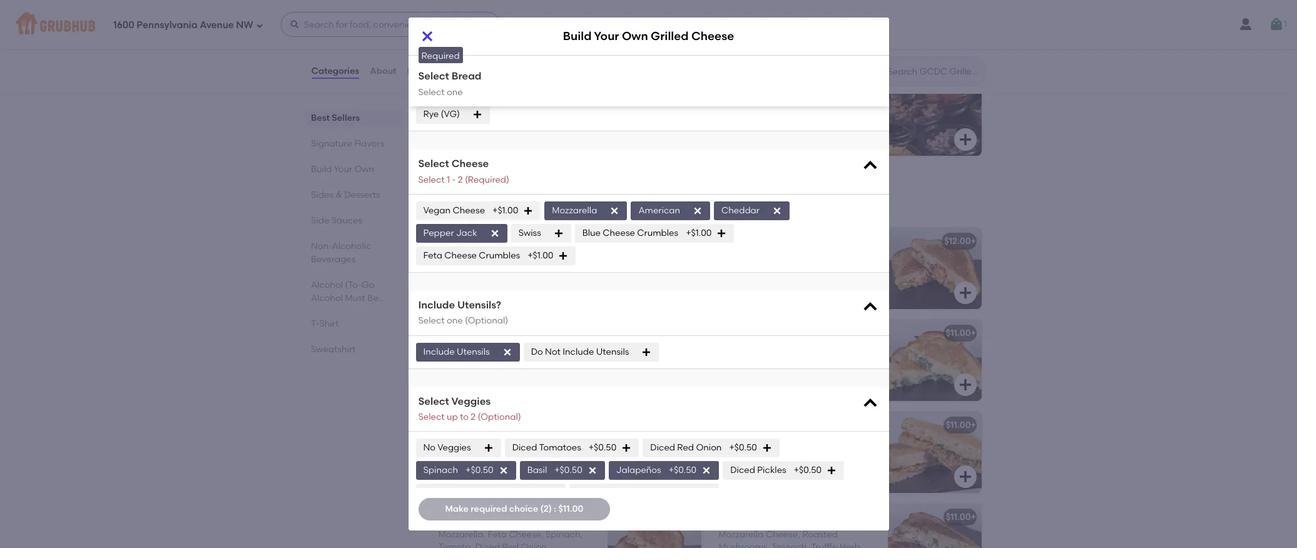 Task type: describe. For each thing, give the bounding box(es) containing it.
(optional) inside the select veggies select up to 2 (optional)
[[478, 412, 521, 423]]

shirt
[[319, 319, 338, 329]]

t-shirt tab
[[311, 317, 398, 331]]

american for american
[[639, 205, 680, 216]]

chorizo
[[812, 254, 844, 264]]

svg image inside 1 button
[[1269, 17, 1285, 32]]

pepper,
[[801, 450, 833, 461]]

make
[[445, 504, 469, 514]]

0 vertical spatial blue
[[583, 228, 601, 238]]

buffalo blue image
[[608, 320, 701, 401]]

2 for veggies
[[471, 412, 476, 423]]

+$0.50 for diced tomatoes
[[589, 443, 617, 453]]

signature flavors gcdc's famous signature flavors: available as a grilled cheese, patty melt, or mac & cheese bowl.
[[428, 185, 790, 211]]

pork,
[[467, 450, 488, 461]]

mediterranean
[[439, 512, 503, 523]]

+$0.50 for diced pickles
[[794, 465, 822, 476]]

crumbles for blue cheese crumbles
[[637, 228, 679, 238]]

pepper jack cheese, chorizo crumble, pico de gallo, avocado crema
[[719, 254, 860, 290]]

cheddar for cheddar and pepper jack cheese, cajun crunch (bell pepper, celery, onion) remoulade
[[719, 438, 757, 448]]

+$0.50 for spinach
[[466, 465, 494, 476]]

ordered
[[451, 59, 485, 70]]

2 for cheese
[[458, 174, 463, 185]]

categories button
[[311, 49, 360, 94]]

main navigation navigation
[[0, 0, 1298, 49]]

cheddar for cheddar
[[722, 205, 760, 216]]

& inside tab
[[335, 190, 342, 200]]

gluten-free (contains milk)
[[423, 86, 539, 97]]

non-
[[311, 241, 332, 252]]

make required choice (2) : $11.00
[[445, 504, 584, 514]]

diced up jalapeños
[[651, 443, 675, 453]]

spinach, inside mozzarella, feta cheese, spinach, tomato, diced red onion
[[546, 530, 583, 540]]

1 inside button
[[1285, 19, 1288, 29]]

:
[[554, 504, 557, 514]]

mozzarella for mozzarella cheese, roasted mushrooms, spinach, truffle her
[[719, 530, 764, 540]]

jack inside cheddar and pepper jack cheese, cajun crunch (bell pepper, celery, onion) remoulade
[[811, 438, 832, 448]]

veggies for select
[[452, 395, 491, 407]]

flavors for signature flavors
[[354, 138, 384, 149]]

non-alcoholic beverages tab
[[311, 240, 398, 266]]

+ for mozzarella cheese, roasted mushrooms, spinach, truffle her
[[971, 512, 976, 523]]

+$1.00 for vegan cheese
[[493, 205, 518, 216]]

6 select from the top
[[418, 174, 445, 185]]

mac inside signature flavors gcdc's famous signature flavors: available as a grilled cheese, patty melt, or mac & cheese bowl.
[[716, 202, 732, 211]]

cajun
[[719, 450, 744, 461]]

select veggies select up to 2 (optional)
[[418, 395, 521, 423]]

diced down cajun
[[731, 465, 756, 476]]

$9.50
[[721, 130, 743, 140]]

include utensils
[[423, 346, 490, 357]]

basil
[[527, 465, 547, 476]]

swiss
[[519, 228, 541, 238]]

0 vertical spatial your
[[594, 29, 619, 43]]

$11.00 for american cheese, diced tomato, bacon
[[666, 236, 691, 246]]

select inside include utensils? select one (optional)
[[418, 316, 445, 326]]

american cheese, diced tomato, bacon
[[439, 254, 581, 277]]

4 select from the top
[[418, 87, 445, 97]]

utensils?
[[458, 299, 501, 311]]

caramelized
[[423, 488, 478, 498]]

mozzarella for mozzarella cheese, spinach, basil, pesto
[[719, 346, 764, 356]]

own inside tab
[[354, 164, 374, 175]]

3 select from the top
[[418, 70, 449, 82]]

green goddess image
[[888, 320, 982, 401]]

tomato soup cup $4.00
[[440, 115, 517, 140]]

young american
[[439, 236, 510, 246]]

cheddar for cheddar cheese, diced jalapeno, pulled pork, mac and chees, bbq sauce
[[439, 438, 477, 448]]

southwest
[[719, 236, 764, 246]]

mozzarella cheese, roasted mushrooms, spinach, truffle her
[[719, 530, 861, 548]]

t-shirt
[[311, 319, 338, 329]]

diced pickles
[[731, 465, 787, 476]]

basil,
[[842, 346, 864, 356]]

spinach, inside mozzarella cheese, spinach, basil, pesto
[[803, 346, 840, 356]]

0 vertical spatial red
[[678, 443, 694, 453]]

$11.00 + for cheddar and blue cheese, buffalo crunch (diced carrot, celery, onion), ranch and hot sauce
[[666, 328, 696, 338]]

avenue
[[200, 19, 234, 30]]

available
[[557, 202, 590, 211]]

patty
[[666, 202, 685, 211]]

goddess
[[747, 328, 785, 338]]

feta cheese crumbles
[[423, 250, 520, 261]]

$11.00 + for mozzarella cheese, spinach, basil, pesto
[[946, 328, 976, 338]]

cheese, inside american cheese, diced tomato, bacon
[[482, 254, 517, 264]]

$4.00
[[440, 130, 464, 140]]

1 horizontal spatial onion
[[696, 443, 722, 453]]

mozzarella, feta cheese, spinach, tomato, diced red onion
[[439, 530, 583, 548]]

no
[[423, 443, 436, 453]]

grubhub
[[500, 59, 538, 70]]

2 bread from the top
[[452, 70, 482, 82]]

truffle herb image
[[888, 504, 982, 548]]

bacon
[[439, 266, 466, 277]]

and down (diced
[[468, 371, 485, 382]]

best sellers tab
[[311, 111, 398, 125]]

2 horizontal spatial grilled
[[787, 115, 816, 126]]

$11.00 + for american cheese, diced tomato, bacon
[[666, 236, 696, 246]]

-
[[452, 174, 456, 185]]

young
[[439, 236, 465, 246]]

southwest image
[[888, 228, 982, 309]]

$12.00
[[945, 236, 971, 246]]

$11.00 + for cheddar and pepper jack cheese, cajun crunch (bell pepper, celery, onion) remoulade
[[946, 420, 976, 431]]

jack for pepper jack
[[456, 228, 477, 238]]

cheese, inside pepper jack cheese, chorizo crumble, pico de gallo, avocado crema
[[775, 254, 810, 264]]

2 horizontal spatial build
[[721, 115, 742, 126]]

pesto
[[719, 358, 742, 369]]

tomatoes
[[539, 443, 581, 453]]

american for american cheese, diced tomato, bacon
[[439, 254, 480, 264]]

tomato, inside mozzarella, feta cheese, spinach, tomato, diced red onion
[[439, 542, 473, 548]]

pico
[[760, 266, 779, 277]]

no veggies
[[423, 443, 471, 453]]

1 inside "select cheese select 1 - 2 (required)"
[[447, 174, 450, 185]]

+$0.50 for jalapeños
[[669, 465, 697, 476]]

sweatshirt tab
[[311, 343, 398, 356]]

onion)
[[719, 463, 746, 474]]

1 horizontal spatial grilled
[[651, 29, 689, 43]]

t-
[[311, 319, 319, 329]]

and inside cheddar cheese, diced jalapeno, pulled pork, mac and chees, bbq sauce
[[510, 450, 527, 461]]

1 horizontal spatial own
[[622, 29, 648, 43]]

sauce inside cheddar cheese, diced jalapeno, pulled pork, mac and chees, bbq sauce
[[439, 463, 465, 474]]

cheese inside "select cheese select 1 - 2 (required)"
[[452, 158, 489, 170]]

do
[[531, 346, 543, 357]]

1 vertical spatial build your own grilled cheese
[[721, 115, 850, 126]]

vegan cheese
[[423, 205, 485, 216]]

spinach
[[423, 465, 458, 476]]

1 select bread select one from the top
[[418, 39, 482, 66]]

include for utensils?
[[418, 299, 455, 311]]

grilled inside signature flavors gcdc's famous signature flavors: available as a grilled cheese, patty melt, or mac & cheese bowl.
[[609, 202, 633, 211]]

celery, inside cheddar and pepper jack cheese, cajun crunch (bell pepper, celery, onion) remoulade
[[835, 450, 863, 461]]

sauce inside cheddar and blue cheese, buffalo crunch (diced carrot, celery, onion), ranch and hot sauce
[[504, 371, 531, 382]]

alcoholic
[[332, 241, 371, 252]]

roasted inside mozzarella cheese, roasted mushrooms, spinach, truffle her
[[803, 530, 838, 540]]

young american image
[[608, 228, 701, 309]]

mushrooms,
[[719, 542, 770, 548]]

side sauces tab
[[311, 214, 398, 227]]

$11.00 for cheddar and blue cheese, buffalo crunch (diced carrot, celery, onion), ranch and hot sauce
[[666, 328, 691, 338]]

blue cheese crumbles
[[583, 228, 679, 238]]

remoulade
[[748, 463, 797, 474]]

vegan
[[423, 205, 451, 216]]

tomato
[[440, 115, 473, 126]]

ranch
[[439, 371, 466, 382]]

5 select from the top
[[418, 158, 449, 170]]

pepper for pepper jack cheese, chorizo crumble, pico de gallo, avocado crema
[[719, 254, 750, 264]]

0 horizontal spatial roasted
[[577, 488, 612, 498]]

jalapeno,
[[542, 438, 585, 448]]

sauces
[[331, 215, 362, 226]]

(optional) inside include utensils? select one (optional)
[[465, 316, 508, 326]]

onion),
[[562, 358, 591, 369]]

cheese, inside mozzarella cheese, roasted mushrooms, spinach, truffle her
[[766, 530, 801, 540]]

pepper for pepper jack
[[423, 228, 454, 238]]

gluten-
[[423, 86, 456, 97]]

categories
[[311, 66, 359, 76]]

pickles
[[758, 465, 787, 476]]

+ for pepper jack cheese, chorizo crumble, pico de gallo, avocado crema
[[971, 236, 976, 246]]

cheese, inside signature flavors gcdc's famous signature flavors: available as a grilled cheese, patty melt, or mac & cheese bowl.
[[635, 202, 664, 211]]



Task type: locate. For each thing, give the bounding box(es) containing it.
include
[[418, 299, 455, 311], [423, 346, 455, 357], [563, 346, 594, 357]]

+$0.50 for diced red onion
[[730, 443, 757, 453]]

cheddar inside cheddar and pepper jack cheese, cajun crunch (bell pepper, celery, onion) remoulade
[[719, 438, 757, 448]]

cheddar up pulled
[[439, 438, 477, 448]]

+$0.50 down pepper,
[[794, 465, 822, 476]]

(diced
[[472, 358, 499, 369]]

9 select from the top
[[418, 412, 445, 423]]

blue up the carrot,
[[498, 346, 516, 356]]

1 horizontal spatial best
[[428, 42, 457, 58]]

tomato, down mozzarella,
[[439, 542, 473, 548]]

blue down as
[[583, 228, 601, 238]]

1 vertical spatial best
[[311, 113, 330, 123]]

sellers up on
[[461, 42, 504, 58]]

$11.00 + for mozzarella cheese, roasted mushrooms, spinach, truffle her
[[946, 512, 976, 523]]

jack up pepper,
[[811, 438, 832, 448]]

0 horizontal spatial blue
[[471, 328, 490, 338]]

0 horizontal spatial flavors
[[354, 138, 384, 149]]

american up bacon
[[439, 254, 480, 264]]

bread up free
[[452, 70, 482, 82]]

best for best sellers
[[311, 113, 330, 123]]

& right or
[[734, 202, 739, 211]]

0 vertical spatial bread
[[452, 39, 482, 51]]

+$1.00 down swiss
[[528, 250, 554, 261]]

sellers inside tab
[[332, 113, 360, 123]]

mozzarella inside mozzarella cheese, spinach, basil, pesto
[[719, 346, 764, 356]]

build your own
[[311, 164, 374, 175]]

1 vertical spatial mac
[[490, 450, 508, 461]]

0 vertical spatial 2
[[458, 174, 463, 185]]

carrot,
[[501, 358, 530, 369]]

select cheese select 1 - 2 (required)
[[418, 158, 510, 185]]

(optional) right the to at the bottom left of page
[[478, 412, 521, 423]]

rye
[[423, 109, 439, 119]]

celery, inside cheddar and blue cheese, buffalo crunch (diced carrot, celery, onion), ranch and hot sauce
[[532, 358, 559, 369]]

crunch inside cheddar and blue cheese, buffalo crunch (diced carrot, celery, onion), ranch and hot sauce
[[439, 358, 470, 369]]

1 vertical spatial crunch
[[747, 450, 778, 461]]

Search GCDC Grilled Cheese Bar search field
[[887, 66, 982, 78]]

1 vertical spatial onion
[[521, 542, 547, 548]]

crumbles for feta cheese crumbles
[[479, 250, 520, 261]]

$11.00 for mozzarella cheese, roasted mushrooms, spinach, truffle her
[[946, 512, 971, 523]]

1 horizontal spatial pepper
[[719, 254, 750, 264]]

0 vertical spatial crunch
[[439, 358, 470, 369]]

veggies inside the select veggies select up to 2 (optional)
[[452, 395, 491, 407]]

1 horizontal spatial jack
[[752, 254, 773, 264]]

pepper up (bell
[[778, 438, 809, 448]]

bread up "ordered"
[[452, 39, 482, 51]]

pepper jack
[[423, 228, 477, 238]]

1 vertical spatial spinach,
[[546, 530, 583, 540]]

side
[[311, 215, 329, 226]]

feta inside mozzarella, feta cheese, spinach, tomato, diced red onion
[[488, 530, 507, 540]]

0 vertical spatial sellers
[[461, 42, 504, 58]]

best inside tab
[[311, 113, 330, 123]]

0 horizontal spatial pepper
[[423, 228, 454, 238]]

mozzarella up mushrooms, at the bottom right of page
[[719, 530, 764, 540]]

0 horizontal spatial &
[[335, 190, 342, 200]]

0 horizontal spatial crunch
[[439, 358, 470, 369]]

diced
[[519, 254, 544, 264], [515, 438, 540, 448], [512, 443, 537, 453], [651, 443, 675, 453], [731, 465, 756, 476], [475, 542, 500, 548]]

flavors inside tab
[[354, 138, 384, 149]]

best inside best sellers most ordered on grubhub
[[428, 42, 457, 58]]

1 vertical spatial one
[[447, 87, 463, 97]]

cheddar right or
[[722, 205, 760, 216]]

0 horizontal spatial build
[[311, 164, 332, 175]]

2 vertical spatial grilled
[[609, 202, 633, 211]]

1 horizontal spatial buffalo
[[555, 346, 585, 356]]

cheese, inside cheddar and blue cheese, buffalo crunch (diced carrot, celery, onion), ranch and hot sauce
[[518, 346, 553, 356]]

1 horizontal spatial mac
[[716, 202, 732, 211]]

1 one from the top
[[447, 56, 463, 66]]

1 horizontal spatial bbq
[[561, 450, 579, 461]]

best for best sellers most ordered on grubhub
[[428, 42, 457, 58]]

cheese, inside cheddar cheese, diced jalapeno, pulled pork, mac and chees, bbq sauce
[[479, 438, 513, 448]]

bbq left the to at the bottom left of page
[[439, 420, 457, 431]]

+ for cheddar and pepper jack cheese, cajun crunch (bell pepper, celery, onion) remoulade
[[971, 420, 976, 431]]

signature down best sellers
[[311, 138, 352, 149]]

spinach, left basil,
[[803, 346, 840, 356]]

crunch
[[439, 358, 470, 369], [747, 450, 778, 461]]

include for utensils
[[423, 346, 455, 357]]

2 horizontal spatial pepper
[[778, 438, 809, 448]]

1 vertical spatial blue
[[471, 328, 490, 338]]

best up signature flavors
[[311, 113, 330, 123]]

1 horizontal spatial 2
[[471, 412, 476, 423]]

onion down choice
[[521, 542, 547, 548]]

diced up chees,
[[515, 438, 540, 448]]

feta down required
[[488, 530, 507, 540]]

and up remoulade
[[759, 438, 776, 448]]

buffalo
[[439, 328, 469, 338], [555, 346, 585, 356]]

sellers inside best sellers most ordered on grubhub
[[461, 42, 504, 58]]

pennsylvania
[[137, 19, 198, 30]]

buffalo blue
[[439, 328, 490, 338]]

one for do not include utensils
[[447, 316, 463, 326]]

spinach, left truffle
[[772, 542, 809, 548]]

mac right pork,
[[490, 450, 508, 461]]

american left melt,
[[639, 205, 680, 216]]

tomato, down available
[[546, 254, 581, 264]]

buffalo inside cheddar and blue cheese, buffalo crunch (diced carrot, celery, onion), ranch and hot sauce
[[555, 346, 585, 356]]

0 vertical spatial veggies
[[452, 395, 491, 407]]

0 vertical spatial onion
[[696, 443, 722, 453]]

0 vertical spatial bbq
[[439, 420, 457, 431]]

(contains
[[476, 86, 518, 97]]

signature for signature flavors
[[311, 138, 352, 149]]

0 vertical spatial buffalo
[[439, 328, 469, 338]]

signature up vegan cheese
[[428, 185, 493, 201]]

crunch down include utensils
[[439, 358, 470, 369]]

sweatshirt
[[311, 344, 355, 355]]

flavors up the build your own tab
[[354, 138, 384, 149]]

diced down swiss
[[519, 254, 544, 264]]

cajun image
[[888, 412, 982, 493]]

0 horizontal spatial buffalo
[[439, 328, 469, 338]]

+$1.50 up choice
[[517, 488, 543, 498]]

hot
[[487, 371, 502, 382]]

jack up pico
[[752, 254, 773, 264]]

cheddar cheese, diced jalapeno, pulled pork, mac and chees, bbq sauce
[[439, 438, 585, 474]]

mac right or
[[716, 202, 732, 211]]

desserts
[[344, 190, 380, 200]]

cheddar inside cheddar and blue cheese, buffalo crunch (diced carrot, celery, onion), ranch and hot sauce
[[439, 346, 477, 356]]

1 select from the top
[[418, 39, 449, 51]]

jack up feta cheese crumbles
[[456, 228, 477, 238]]

sellers
[[461, 42, 504, 58], [332, 113, 360, 123]]

spinach, inside mozzarella cheese, roasted mushrooms, spinach, truffle her
[[772, 542, 809, 548]]

pulled
[[439, 450, 465, 461]]

sellers for best sellers most ordered on grubhub
[[461, 42, 504, 58]]

(optional) down utensils?
[[465, 316, 508, 326]]

signature left flavors:
[[490, 202, 526, 211]]

+$1.00 for blue cheese crumbles
[[686, 228, 712, 238]]

diced up basil
[[512, 443, 537, 453]]

flavors up flavors:
[[496, 185, 544, 201]]

include inside include utensils? select one (optional)
[[418, 299, 455, 311]]

red left cajun
[[678, 443, 694, 453]]

feta down the young
[[423, 250, 443, 261]]

1 vertical spatial veggies
[[438, 443, 471, 453]]

jack inside pepper jack cheese, chorizo crumble, pico de gallo, avocado crema
[[752, 254, 773, 264]]

to
[[460, 412, 469, 423]]

tab
[[311, 279, 398, 305]]

cheddar down buffalo blue
[[439, 346, 477, 356]]

diced inside mozzarella, feta cheese, spinach, tomato, diced red onion
[[475, 542, 500, 548]]

0 horizontal spatial +$1.50
[[517, 488, 543, 498]]

mozzarella left a
[[552, 205, 597, 216]]

0 vertical spatial best
[[428, 42, 457, 58]]

reviews button
[[407, 49, 443, 94]]

build inside tab
[[311, 164, 332, 175]]

+$1.00
[[493, 205, 518, 216], [686, 228, 712, 238], [528, 250, 554, 261]]

sauce down pulled
[[439, 463, 465, 474]]

onion inside mozzarella, feta cheese, spinach, tomato, diced red onion
[[521, 542, 547, 548]]

melt,
[[687, 202, 705, 211]]

your
[[594, 29, 619, 43], [744, 115, 763, 126], [334, 164, 352, 175]]

feta
[[423, 250, 443, 261], [488, 530, 507, 540]]

2 right -
[[458, 174, 463, 185]]

1 button
[[1269, 13, 1288, 36]]

1 horizontal spatial sellers
[[461, 42, 504, 58]]

american up feta cheese crumbles
[[467, 236, 510, 246]]

+$1.00 for feta cheese crumbles
[[528, 250, 554, 261]]

cheese,
[[635, 202, 664, 211], [482, 254, 517, 264], [775, 254, 810, 264], [518, 346, 553, 356], [766, 346, 801, 356], [479, 438, 513, 448], [834, 438, 869, 448], [509, 530, 544, 540], [766, 530, 801, 540]]

0 horizontal spatial utensils
[[457, 346, 490, 357]]

utensils right not
[[596, 346, 629, 357]]

0 vertical spatial select bread select one
[[418, 39, 482, 66]]

jalapeños
[[616, 465, 661, 476]]

diced tomatoes
[[512, 443, 581, 453]]

0 vertical spatial own
[[622, 29, 648, 43]]

include down bacon
[[418, 299, 455, 311]]

crema
[[719, 279, 749, 290]]

diced down mozzarella,
[[475, 542, 500, 548]]

1 vertical spatial 1
[[447, 174, 450, 185]]

jack for pepper jack cheese, chorizo crumble, pico de gallo, avocado crema
[[752, 254, 773, 264]]

0 vertical spatial grilled
[[651, 29, 689, 43]]

include up ranch
[[423, 346, 455, 357]]

blue down include utensils? select one (optional)
[[471, 328, 490, 338]]

build your own tab
[[311, 163, 398, 176]]

one up buffalo blue
[[447, 316, 463, 326]]

sides & desserts tab
[[311, 188, 398, 202]]

diced inside american cheese, diced tomato, bacon
[[519, 254, 544, 264]]

best up 'most'
[[428, 42, 457, 58]]

your inside tab
[[334, 164, 352, 175]]

buffalo up include utensils
[[439, 328, 469, 338]]

one inside include utensils? select one (optional)
[[447, 316, 463, 326]]

+$0.50 down pork,
[[466, 465, 494, 476]]

reviews
[[407, 66, 442, 76]]

1 vertical spatial jack
[[752, 254, 773, 264]]

cup
[[499, 115, 517, 126]]

bbq inside cheddar cheese, diced jalapeno, pulled pork, mac and chees, bbq sauce
[[561, 450, 579, 461]]

crunch up diced pickles
[[747, 450, 778, 461]]

as
[[592, 202, 601, 211]]

diced inside cheddar cheese, diced jalapeno, pulled pork, mac and chees, bbq sauce
[[515, 438, 540, 448]]

bread
[[452, 39, 482, 51], [452, 70, 482, 82]]

about
[[370, 66, 397, 76]]

2 +$1.50 from the left
[[671, 488, 696, 498]]

mozzarella cheese, spinach, basil, pesto
[[719, 346, 864, 369]]

cheddar for cheddar and blue cheese, buffalo crunch (diced carrot, celery, onion), ranch and hot sauce
[[439, 346, 477, 356]]

0 horizontal spatial celery,
[[532, 358, 559, 369]]

0 horizontal spatial 1
[[447, 174, 450, 185]]

2 inside the select veggies select up to 2 (optional)
[[471, 412, 476, 423]]

choice
[[509, 504, 538, 514]]

sellers up signature flavors
[[332, 113, 360, 123]]

0 horizontal spatial 2
[[458, 174, 463, 185]]

$11.00 for cheddar and pepper jack cheese, cajun crunch (bell pepper, celery, onion) remoulade
[[946, 420, 971, 431]]

crumbles
[[637, 228, 679, 238], [479, 250, 520, 261]]

veggies right no at the bottom left of the page
[[438, 443, 471, 453]]

2 right the to at the bottom left of page
[[471, 412, 476, 423]]

2 horizontal spatial +$1.00
[[686, 228, 712, 238]]

utensils up (diced
[[457, 346, 490, 357]]

bbq down jalapeno,
[[561, 450, 579, 461]]

1 horizontal spatial +$1.50
[[671, 488, 696, 498]]

and inside cheddar and pepper jack cheese, cajun crunch (bell pepper, celery, onion) remoulade
[[759, 438, 776, 448]]

gallo,
[[795, 266, 820, 277]]

1 horizontal spatial red
[[678, 443, 694, 453]]

pepper up crumble,
[[719, 254, 750, 264]]

1 horizontal spatial tomato,
[[546, 254, 581, 264]]

0 vertical spatial signature
[[311, 138, 352, 149]]

tomato,
[[546, 254, 581, 264], [439, 542, 473, 548]]

1 horizontal spatial crunch
[[747, 450, 778, 461]]

signature for signature flavors gcdc's famous signature flavors: available as a grilled cheese, patty melt, or mac & cheese bowl.
[[428, 185, 493, 201]]

1 vertical spatial build
[[721, 115, 742, 126]]

+$1.50 up 'mediterranean' image
[[671, 488, 696, 498]]

milk)
[[520, 86, 539, 97]]

crumbles down the patty
[[637, 228, 679, 238]]

svg image
[[1269, 17, 1285, 32], [290, 19, 300, 29], [256, 22, 263, 29], [958, 132, 973, 147], [772, 206, 782, 216], [490, 228, 500, 238], [717, 228, 727, 238], [678, 285, 693, 300], [502, 347, 512, 357], [484, 444, 494, 454], [622, 444, 632, 454], [762, 444, 772, 454], [499, 466, 509, 476], [678, 469, 693, 484]]

flavors for signature flavors gcdc's famous signature flavors: available as a grilled cheese, patty melt, or mac & cheese bowl.
[[496, 185, 544, 201]]

1 vertical spatial bread
[[452, 70, 482, 82]]

build your own grilled cheese
[[563, 29, 734, 43], [721, 115, 850, 126]]

+$1.00 down melt,
[[686, 228, 712, 238]]

most
[[428, 59, 449, 70]]

cheese inside signature flavors gcdc's famous signature flavors: available as a grilled cheese, patty melt, or mac & cheese bowl.
[[741, 202, 769, 211]]

1 horizontal spatial build
[[563, 29, 592, 43]]

pepper inside cheddar and pepper jack cheese, cajun crunch (bell pepper, celery, onion) remoulade
[[778, 438, 809, 448]]

rye (vg)
[[423, 109, 460, 119]]

1 horizontal spatial 1
[[1285, 19, 1288, 29]]

one right reviews
[[447, 56, 463, 66]]

0 horizontal spatial crumbles
[[479, 250, 520, 261]]

celery, right pepper,
[[835, 450, 863, 461]]

buffalo up onion),
[[555, 346, 585, 356]]

+$0.50 up onion)
[[730, 443, 757, 453]]

1 horizontal spatial roasted
[[803, 530, 838, 540]]

0 horizontal spatial +$1.00
[[493, 205, 518, 216]]

2 vertical spatial one
[[447, 316, 463, 326]]

3 one from the top
[[447, 316, 463, 326]]

&
[[335, 190, 342, 200], [734, 202, 739, 211]]

1 vertical spatial american
[[467, 236, 510, 246]]

blue inside cheddar and blue cheese, buffalo crunch (diced carrot, celery, onion), ranch and hot sauce
[[498, 346, 516, 356]]

flavors inside signature flavors gcdc's famous signature flavors: available as a grilled cheese, patty melt, or mac & cheese bowl.
[[496, 185, 544, 201]]

mozzarella for mozzarella
[[552, 205, 597, 216]]

0 vertical spatial pepper
[[423, 228, 454, 238]]

caramelized onions
[[423, 488, 510, 498]]

+$0.50 right jalapeno,
[[589, 443, 617, 453]]

cheese, inside mozzarella cheese, spinach, basil, pesto
[[766, 346, 801, 356]]

signature inside signature flavors tab
[[311, 138, 352, 149]]

0 horizontal spatial onion
[[521, 542, 547, 548]]

$11.00 for mozzarella cheese, spinach, basil, pesto
[[946, 328, 971, 338]]

2 vertical spatial +$1.00
[[528, 250, 554, 261]]

0 vertical spatial roasted
[[577, 488, 612, 498]]

2 vertical spatial signature
[[490, 202, 526, 211]]

+$0.50 down diced red onion
[[669, 465, 697, 476]]

cheddar and blue cheese, buffalo crunch (diced carrot, celery, onion), ranch and hot sauce
[[439, 346, 591, 382]]

roasted up truffle
[[803, 530, 838, 540]]

cheese, inside cheddar and pepper jack cheese, cajun crunch (bell pepper, celery, onion) remoulade
[[834, 438, 869, 448]]

mac inside cheddar cheese, diced jalapeno, pulled pork, mac and chees, bbq sauce
[[490, 450, 508, 461]]

1 bread from the top
[[452, 39, 482, 51]]

1 vertical spatial your
[[744, 115, 763, 126]]

bbq image
[[608, 412, 701, 493]]

nw
[[236, 19, 253, 30]]

+$0.50 for basil
[[555, 465, 583, 476]]

1 horizontal spatial feta
[[488, 530, 507, 540]]

0 vertical spatial crumbles
[[637, 228, 679, 238]]

veggies up the to at the bottom left of page
[[452, 395, 491, 407]]

0 vertical spatial build your own grilled cheese
[[563, 29, 734, 43]]

0 vertical spatial feta
[[423, 250, 443, 261]]

spinach,
[[803, 346, 840, 356], [546, 530, 583, 540], [772, 542, 809, 548]]

mediterranean image
[[608, 504, 701, 548]]

and
[[479, 346, 496, 356], [468, 371, 485, 382], [759, 438, 776, 448], [510, 450, 527, 461]]

(2)
[[541, 504, 552, 514]]

pepper inside pepper jack cheese, chorizo crumble, pico de gallo, avocado crema
[[719, 254, 750, 264]]

and left chees,
[[510, 450, 527, 461]]

1 vertical spatial (optional)
[[478, 412, 521, 423]]

2 vertical spatial jack
[[811, 438, 832, 448]]

sauce down the carrot,
[[504, 371, 531, 382]]

celery,
[[532, 358, 559, 369], [835, 450, 863, 461]]

1 vertical spatial feta
[[488, 530, 507, 540]]

(required)
[[465, 174, 510, 185]]

& inside signature flavors gcdc's famous signature flavors: available as a grilled cheese, patty melt, or mac & cheese bowl.
[[734, 202, 739, 211]]

& right sides
[[335, 190, 342, 200]]

(bell
[[780, 450, 799, 461]]

1 vertical spatial pepper
[[719, 254, 750, 264]]

one for rye (vg)
[[447, 56, 463, 66]]

utensils
[[457, 346, 490, 357], [596, 346, 629, 357]]

1 vertical spatial flavors
[[496, 185, 544, 201]]

do not include utensils
[[531, 346, 629, 357]]

1 vertical spatial roasted
[[803, 530, 838, 540]]

pepper down vegan
[[423, 228, 454, 238]]

and up (diced
[[479, 346, 496, 356]]

cheddar and pepper jack cheese, cajun crunch (bell pepper, celery, onion) remoulade
[[719, 438, 869, 474]]

mushrooms
[[614, 488, 663, 498]]

0 horizontal spatial feta
[[423, 250, 443, 261]]

famous
[[459, 202, 488, 211]]

1 +$1.50 from the left
[[517, 488, 543, 498]]

0 vertical spatial (optional)
[[465, 316, 508, 326]]

include up onion),
[[563, 346, 594, 357]]

1 vertical spatial +$1.00
[[686, 228, 712, 238]]

2 one from the top
[[447, 87, 463, 97]]

2 select bread select one from the top
[[418, 70, 482, 97]]

1 horizontal spatial &
[[734, 202, 739, 211]]

2 utensils from the left
[[596, 346, 629, 357]]

jack
[[456, 228, 477, 238], [752, 254, 773, 264], [811, 438, 832, 448]]

signature flavors
[[311, 138, 384, 149]]

7 select from the top
[[418, 316, 445, 326]]

signature flavors tab
[[311, 137, 398, 150]]

onion up onion)
[[696, 443, 722, 453]]

veggies for no
[[438, 443, 471, 453]]

own
[[622, 29, 648, 43], [765, 115, 785, 126], [354, 164, 374, 175]]

0 horizontal spatial mac
[[490, 450, 508, 461]]

mozzarella,
[[439, 530, 486, 540]]

cheddar inside cheddar cheese, diced jalapeno, pulled pork, mac and chees, bbq sauce
[[439, 438, 477, 448]]

1 vertical spatial red
[[502, 542, 519, 548]]

(vg)
[[441, 109, 460, 119]]

0 vertical spatial 1
[[1285, 19, 1288, 29]]

avocado
[[822, 266, 860, 277]]

spinach, down : at left
[[546, 530, 583, 540]]

2 inside "select cheese select 1 - 2 (required)"
[[458, 174, 463, 185]]

0 horizontal spatial own
[[354, 164, 374, 175]]

sellers for best sellers
[[332, 113, 360, 123]]

0 horizontal spatial bbq
[[439, 420, 457, 431]]

red inside mozzarella, feta cheese, spinach, tomato, diced red onion
[[502, 542, 519, 548]]

best sellers most ordered on grubhub
[[428, 42, 538, 70]]

+$1.00 right famous in the left of the page
[[493, 205, 518, 216]]

$9.50 +
[[721, 130, 749, 140]]

0 vertical spatial build
[[563, 29, 592, 43]]

1 utensils from the left
[[457, 346, 490, 357]]

2 select from the top
[[418, 56, 445, 66]]

1 horizontal spatial crumbles
[[637, 228, 679, 238]]

side sauces
[[311, 215, 362, 226]]

cheese, inside mozzarella, feta cheese, spinach, tomato, diced red onion
[[509, 530, 544, 540]]

svg image
[[420, 29, 435, 44], [473, 110, 483, 120], [862, 157, 879, 175], [524, 206, 534, 216], [610, 206, 620, 216], [693, 206, 703, 216], [554, 228, 564, 238], [559, 251, 569, 261], [958, 285, 973, 300], [862, 298, 879, 316], [642, 347, 652, 357], [678, 377, 693, 392], [958, 377, 973, 392], [862, 395, 879, 412], [588, 466, 598, 476], [702, 466, 712, 476], [827, 466, 837, 476], [958, 469, 973, 484]]

red down make required choice (2) : $11.00
[[502, 542, 519, 548]]

american inside american cheese, diced tomato, bacon
[[439, 254, 480, 264]]

1 vertical spatial select bread select one
[[418, 70, 482, 97]]

crumbles down 'young american' at the left top of page
[[479, 250, 520, 261]]

american
[[639, 205, 680, 216], [467, 236, 510, 246], [439, 254, 480, 264]]

1 vertical spatial signature
[[428, 185, 493, 201]]

crunch inside cheddar and pepper jack cheese, cajun crunch (bell pepper, celery, onion) remoulade
[[747, 450, 778, 461]]

mozzarella inside mozzarella cheese, roasted mushrooms, spinach, truffle her
[[719, 530, 764, 540]]

roasted left mushrooms
[[577, 488, 612, 498]]

pepper
[[423, 228, 454, 238], [719, 254, 750, 264], [778, 438, 809, 448]]

chees,
[[529, 450, 559, 461]]

green goddess
[[719, 328, 785, 338]]

+ for american cheese, diced tomato, bacon
[[691, 236, 696, 246]]

1 vertical spatial sauce
[[439, 463, 465, 474]]

sides
[[311, 190, 333, 200]]

1 vertical spatial 2
[[471, 412, 476, 423]]

2 vertical spatial american
[[439, 254, 480, 264]]

one up (vg)
[[447, 87, 463, 97]]

celery, down not
[[532, 358, 559, 369]]

+ for cheddar and blue cheese, buffalo crunch (diced carrot, celery, onion), ranch and hot sauce
[[691, 328, 696, 338]]

cheddar up cajun
[[719, 438, 757, 448]]

1 vertical spatial own
[[765, 115, 785, 126]]

+$0.50 down tomatoes
[[555, 465, 583, 476]]

+ for mozzarella cheese, spinach, basil, pesto
[[971, 328, 976, 338]]

1 vertical spatial buffalo
[[555, 346, 585, 356]]

8 select from the top
[[418, 395, 449, 407]]

1 vertical spatial mozzarella
[[719, 346, 764, 356]]

1 vertical spatial sellers
[[332, 113, 360, 123]]

about button
[[369, 49, 397, 94]]

mozzarella up 'pesto'
[[719, 346, 764, 356]]

tomato, inside american cheese, diced tomato, bacon
[[546, 254, 581, 264]]

$12.00 +
[[945, 236, 976, 246]]

1 vertical spatial &
[[734, 202, 739, 211]]

veggies
[[452, 395, 491, 407], [438, 443, 471, 453]]

not
[[545, 346, 561, 357]]



Task type: vqa. For each thing, say whether or not it's contained in the screenshot.
continue to the right
no



